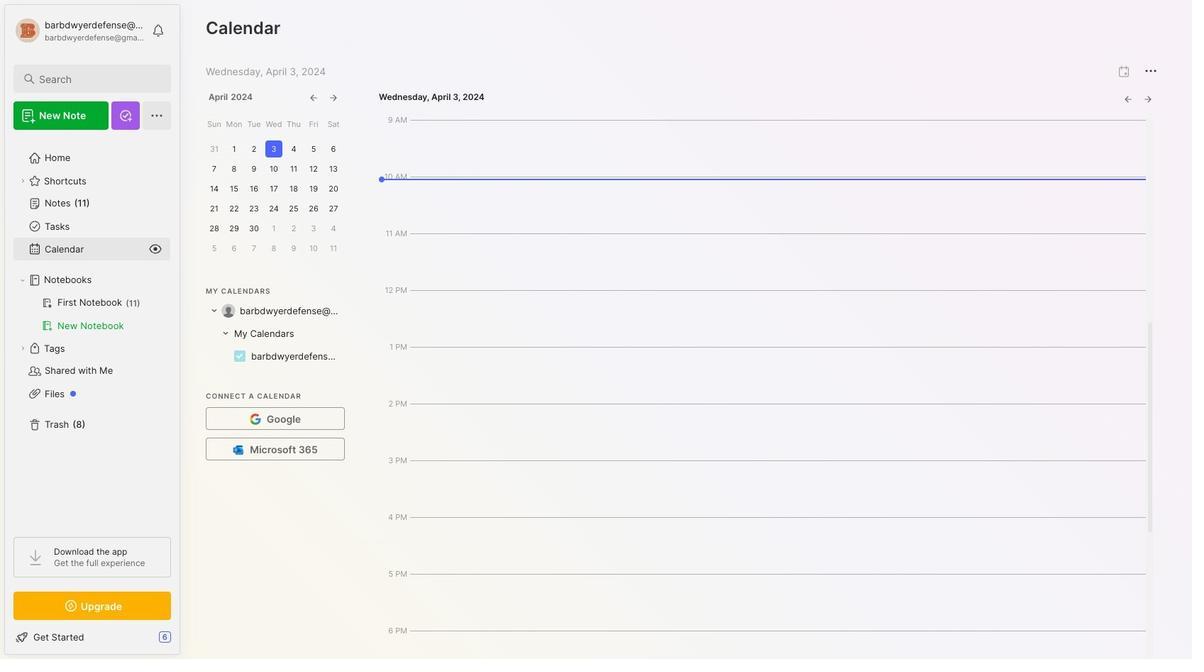 Task type: vqa. For each thing, say whether or not it's contained in the screenshot.
the middle CELL
yes



Task type: describe. For each thing, give the bounding box(es) containing it.
arrow image
[[221, 329, 230, 338]]

expand tags image
[[18, 344, 27, 353]]

2 row from the top
[[206, 322, 342, 345]]

click to collapse image
[[179, 633, 190, 650]]

Account field
[[13, 16, 145, 45]]

Help and Learning task checklist field
[[5, 626, 180, 649]]

0 vertical spatial cell
[[240, 304, 342, 318]]

More actions field
[[1137, 57, 1165, 86]]

tree inside main element
[[5, 138, 180, 525]]

arrow image
[[210, 306, 219, 315]]

Search text field
[[39, 72, 158, 86]]

1 vertical spatial cell
[[230, 326, 294, 341]]



Task type: locate. For each thing, give the bounding box(es) containing it.
tree
[[5, 138, 180, 525]]

1 row from the top
[[206, 299, 342, 322]]

None search field
[[39, 70, 158, 87]]

row
[[206, 299, 342, 322], [206, 322, 342, 345], [206, 345, 342, 367]]

grid
[[206, 299, 342, 367]]

group inside tree
[[13, 292, 170, 337]]

more actions image
[[1143, 62, 1160, 79]]

row up select3344 checkbox
[[206, 322, 342, 345]]

main element
[[0, 0, 185, 659]]

2 vertical spatial cell
[[251, 349, 342, 363]]

row up arrow icon at left
[[206, 299, 342, 322]]

none search field inside main element
[[39, 70, 158, 87]]

row group
[[206, 322, 342, 367]]

3 row from the top
[[206, 345, 342, 367]]

group
[[13, 292, 170, 337]]

row down arrow icon at left
[[206, 345, 342, 367]]

cell
[[240, 304, 342, 318], [230, 326, 294, 341], [251, 349, 342, 363]]

Select3344 checkbox
[[234, 350, 246, 362]]

expand notebooks image
[[18, 276, 27, 285]]



